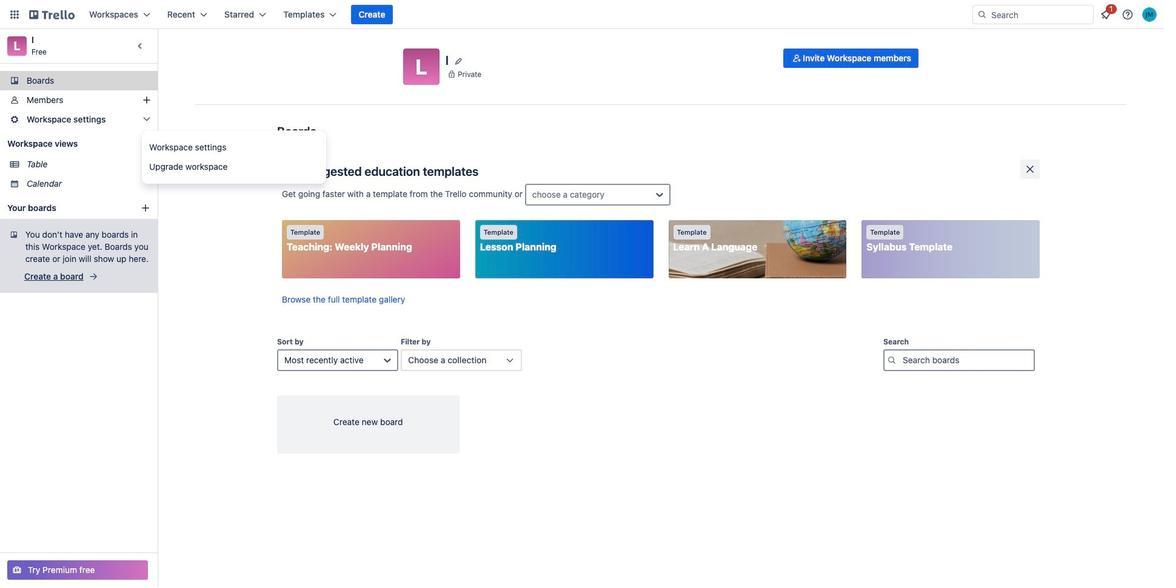 Task type: locate. For each thing, give the bounding box(es) containing it.
jeremy miller (jeremymiller198) image
[[1143, 7, 1158, 22]]

primary element
[[0, 0, 1165, 29]]

workspace navigation collapse icon image
[[132, 38, 149, 55]]

Search field
[[988, 6, 1094, 23]]

sm image
[[791, 52, 803, 64]]



Task type: describe. For each thing, give the bounding box(es) containing it.
open information menu image
[[1122, 8, 1135, 21]]

Search boards text field
[[884, 349, 1036, 371]]

back to home image
[[29, 5, 75, 24]]

add board image
[[141, 203, 150, 213]]

your boards with 0 items element
[[7, 201, 135, 215]]

1 notification image
[[1099, 7, 1114, 22]]

search image
[[978, 10, 988, 19]]



Task type: vqa. For each thing, say whether or not it's contained in the screenshot.
Automation link on the right
no



